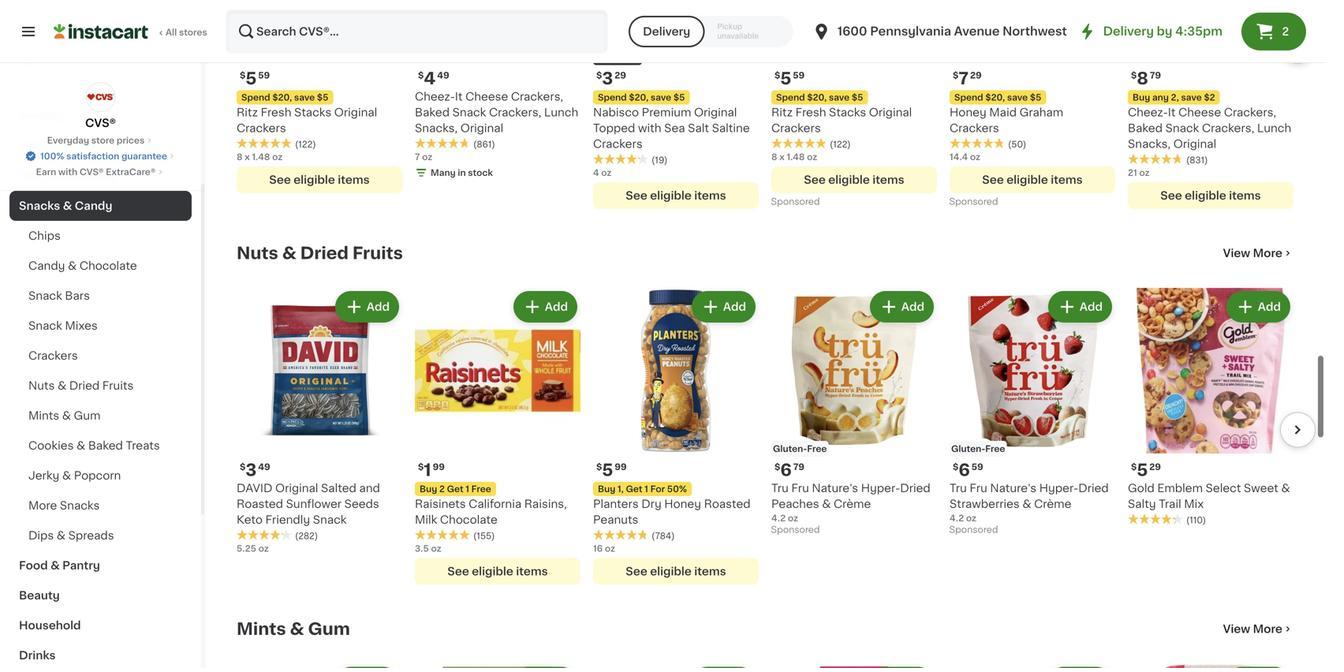 Task type: locate. For each thing, give the bounding box(es) containing it.
2 horizontal spatial 8
[[1137, 70, 1149, 87]]

1 horizontal spatial with
[[638, 123, 662, 134]]

0 vertical spatial with
[[638, 123, 662, 134]]

7 inside the product group
[[959, 70, 969, 87]]

3 for david
[[246, 462, 257, 478]]

79 for 8
[[1150, 71, 1161, 79]]

1 horizontal spatial snacks,
[[1128, 138, 1171, 149]]

0 vertical spatial cheez-
[[415, 91, 455, 102]]

1 horizontal spatial get
[[626, 485, 643, 493]]

0 horizontal spatial 49
[[258, 463, 270, 471]]

1 4.2 from the left
[[772, 514, 786, 523]]

0 horizontal spatial fru
[[792, 483, 809, 494]]

1 nature's from the left
[[812, 483, 859, 494]]

5.25
[[237, 544, 256, 553]]

tru inside tru fru nature's hyper-dried peaches & crème 4.2 oz
[[772, 483, 789, 494]]

49 inside '$ 3 49'
[[258, 463, 270, 471]]

add button for tru fru nature's hyper-dried peaches & crème
[[872, 293, 933, 321]]

1 $ 5 59 from the left
[[240, 70, 270, 87]]

5 add button from the left
[[1050, 293, 1111, 321]]

3 spend from the left
[[776, 93, 805, 102]]

milk
[[415, 514, 437, 525]]

1 1.48 from the left
[[252, 152, 270, 161]]

0 horizontal spatial delivery
[[643, 26, 691, 37]]

2 view from the top
[[1224, 624, 1251, 635]]

0 horizontal spatial ritz fresh stacks original crackers
[[237, 107, 377, 134]]

sponsored badge image inside the product group
[[950, 197, 998, 207]]

0 horizontal spatial buy
[[420, 485, 437, 493]]

49 inside $ 4 49
[[437, 71, 449, 79]]

99 inside the $ 1 99
[[433, 463, 445, 471]]

nature's up "peaches"
[[812, 483, 859, 494]]

peaches
[[772, 498, 820, 510]]

see eligible items button
[[237, 166, 402, 193], [772, 166, 937, 193], [950, 166, 1116, 193], [593, 182, 759, 209], [1128, 182, 1294, 209], [415, 558, 581, 585], [593, 558, 759, 585]]

1 horizontal spatial 59
[[793, 71, 805, 79]]

nature's up strawberries
[[991, 483, 1037, 494]]

any
[[1153, 93, 1169, 102]]

nuts
[[237, 245, 278, 261], [28, 380, 55, 391]]

1 horizontal spatial cheese
[[1179, 107, 1222, 118]]

6
[[781, 462, 792, 478], [959, 462, 970, 478]]

raisins,
[[525, 498, 567, 510]]

oz inside the tru fru nature's hyper-dried strawberries & crème 4.2 oz
[[966, 514, 977, 523]]

1 vertical spatial gum
[[308, 621, 350, 637]]

29 inside $ 5 29
[[1150, 463, 1161, 471]]

buy for 5
[[598, 485, 616, 493]]

0 vertical spatial 49
[[437, 71, 449, 79]]

original
[[334, 107, 377, 118], [694, 107, 737, 118], [869, 107, 912, 118], [461, 123, 504, 134], [1174, 138, 1217, 149], [275, 483, 318, 494]]

6 up "peaches"
[[781, 462, 792, 478]]

2 view more link from the top
[[1224, 621, 1294, 637]]

free up "peaches"
[[807, 444, 827, 453]]

honey down 50% in the right of the page
[[665, 498, 701, 510]]

4.2
[[772, 514, 786, 523], [950, 514, 964, 523]]

add button inside the product group
[[515, 293, 576, 321]]

snacks
[[19, 200, 60, 211], [60, 500, 100, 511]]

1 horizontal spatial gluten-free
[[952, 444, 1006, 453]]

$20,
[[272, 93, 292, 102], [629, 93, 649, 102], [807, 93, 827, 102], [986, 93, 1005, 102]]

lunch for 4
[[544, 107, 579, 118]]

4.2 down strawberries
[[950, 514, 964, 523]]

99 up 1, on the left of the page
[[615, 463, 627, 471]]

1 horizontal spatial gluten-
[[952, 444, 986, 453]]

0 horizontal spatial get
[[447, 485, 464, 493]]

14.4
[[950, 152, 968, 161]]

1 horizontal spatial x
[[780, 152, 785, 161]]

99 inside $ 5 99
[[615, 463, 627, 471]]

gluten- up $ 6 79 at right
[[773, 444, 807, 453]]

2 fru from the left
[[970, 483, 988, 494]]

lunch inside the product group
[[1258, 123, 1292, 134]]

it down buy any 2, save $2
[[1168, 107, 1176, 118]]

★★★★★
[[237, 138, 292, 149], [237, 138, 292, 149], [415, 138, 470, 149], [415, 138, 470, 149], [772, 138, 827, 149], [772, 138, 827, 149], [950, 138, 1005, 149], [950, 138, 1005, 149], [593, 153, 649, 164], [593, 153, 649, 164], [1128, 153, 1184, 164], [1128, 153, 1184, 164], [1128, 514, 1184, 525], [1128, 514, 1184, 525], [237, 529, 292, 540], [237, 529, 292, 540], [415, 529, 470, 540], [415, 529, 470, 540], [593, 529, 649, 540], [593, 529, 649, 540]]

first aid & safety
[[19, 170, 118, 181]]

crème right "peaches"
[[834, 498, 871, 510]]

crackers inside the nabisco premium original topped with sea salt saltine crackers
[[593, 138, 643, 149]]

29 down best seller
[[615, 71, 626, 79]]

nature's inside the tru fru nature's hyper-dried strawberries & crème 4.2 oz
[[991, 483, 1037, 494]]

0 vertical spatial cvs®
[[85, 118, 116, 129]]

49 down the search field
[[437, 71, 449, 79]]

crème inside the tru fru nature's hyper-dried strawberries & crème 4.2 oz
[[1035, 498, 1072, 510]]

49 up david
[[258, 463, 270, 471]]

79 up the any
[[1150, 71, 1161, 79]]

4.2 for peaches
[[772, 514, 786, 523]]

baked
[[415, 107, 450, 118], [1128, 123, 1163, 134], [88, 440, 123, 451]]

cheez- down the any
[[1128, 107, 1168, 118]]

0 horizontal spatial 4
[[424, 70, 436, 87]]

0 horizontal spatial cheese
[[466, 91, 508, 102]]

view
[[1224, 248, 1251, 259], [1224, 624, 1251, 635]]

2 4.2 from the left
[[950, 514, 964, 523]]

29 down avenue
[[971, 71, 982, 79]]

1 vertical spatial 3
[[246, 462, 257, 478]]

1 vertical spatial view more link
[[1224, 621, 1294, 637]]

5 add from the left
[[1080, 301, 1103, 312]]

salted
[[321, 483, 357, 494]]

99 up buy 2 get 1 free
[[433, 463, 445, 471]]

2 horizontal spatial 1
[[645, 485, 649, 493]]

4.2 inside the tru fru nature's hyper-dried strawberries & crème 4.2 oz
[[950, 514, 964, 523]]

2 gluten- from the left
[[952, 444, 986, 453]]

gluten-free up $ 6 59
[[952, 444, 1006, 453]]

with down premium
[[638, 123, 662, 134]]

food & pantry
[[19, 560, 100, 571]]

snacks, up 21 oz
[[1128, 138, 1171, 149]]

gold emblem select sweet & salty trail mix
[[1128, 483, 1291, 510]]

fru inside tru fru nature's hyper-dried peaches & crème 4.2 oz
[[792, 483, 809, 494]]

cheez-it cheese crackers, baked snack crackers, lunch snacks, original down "$2"
[[1128, 107, 1292, 149]]

2 vertical spatial more
[[1253, 624, 1283, 635]]

1 gluten- from the left
[[773, 444, 807, 453]]

29 inside $ 3 29
[[615, 71, 626, 79]]

4 down topped
[[593, 168, 599, 177]]

0 vertical spatial 4
[[424, 70, 436, 87]]

gluten-free for tru fru nature's hyper-dried strawberries & crème
[[952, 444, 1006, 453]]

chips
[[28, 230, 61, 241]]

sweet
[[1244, 483, 1279, 494]]

nature's
[[812, 483, 859, 494], [991, 483, 1037, 494]]

0 horizontal spatial baked
[[88, 440, 123, 451]]

2 gluten-free from the left
[[952, 444, 1006, 453]]

0 horizontal spatial 3
[[246, 462, 257, 478]]

saltine
[[712, 123, 750, 134]]

1 vertical spatial lunch
[[1258, 123, 1292, 134]]

crackers inside honey maid graham crackers
[[950, 123, 999, 134]]

Search field
[[227, 11, 607, 52]]

0 horizontal spatial mints & gum link
[[9, 401, 192, 431]]

2 99 from the left
[[615, 463, 627, 471]]

2 tru from the left
[[950, 483, 967, 494]]

chocolate inside the raisinets california raisins, milk chocolate
[[440, 514, 498, 525]]

roasted down david
[[237, 498, 283, 510]]

$ 4 49
[[418, 70, 449, 87]]

79 up "peaches"
[[794, 463, 805, 471]]

4.2 down "peaches"
[[772, 514, 786, 523]]

tru down $ 6 59
[[950, 483, 967, 494]]

6 up strawberries
[[959, 462, 970, 478]]

view more for nuts & dried fruits
[[1224, 248, 1283, 259]]

all stores link
[[54, 9, 208, 54]]

item carousel region
[[215, 0, 1316, 218], [237, 281, 1316, 594]]

1 horizontal spatial candy
[[75, 200, 112, 211]]

cheese down "$2"
[[1179, 107, 1222, 118]]

(122)
[[295, 140, 316, 149], [830, 140, 851, 149]]

1 view more link from the top
[[1224, 245, 1294, 261]]

0 vertical spatial mints & gum
[[28, 410, 101, 421]]

2 add from the left
[[545, 301, 568, 312]]

view more link for mints & gum
[[1224, 621, 1294, 637]]

1 horizontal spatial ritz fresh stacks original crackers
[[772, 107, 912, 134]]

hyper- inside tru fru nature's hyper-dried peaches & crème 4.2 oz
[[861, 483, 901, 494]]

candy & chocolate link
[[9, 251, 192, 281]]

2 crème from the left
[[1035, 498, 1072, 510]]

4 spend $20, save $5 from the left
[[955, 93, 1042, 102]]

tru inside the tru fru nature's hyper-dried strawberries & crème 4.2 oz
[[950, 483, 967, 494]]

1 horizontal spatial fru
[[970, 483, 988, 494]]

2 ritz from the left
[[772, 107, 793, 118]]

tru down $ 6 79 at right
[[772, 483, 789, 494]]

1 roasted from the left
[[237, 498, 283, 510]]

1 fresh from the left
[[261, 107, 292, 118]]

delivery inside button
[[643, 26, 691, 37]]

3 for spend
[[602, 70, 613, 87]]

get up raisinets
[[447, 485, 464, 493]]

add inside the product group
[[545, 301, 568, 312]]

49 for 4
[[437, 71, 449, 79]]

1 horizontal spatial (122)
[[830, 140, 851, 149]]

fru inside the tru fru nature's hyper-dried strawberries & crème 4.2 oz
[[970, 483, 988, 494]]

1 view from the top
[[1224, 248, 1251, 259]]

gluten- up $ 6 59
[[952, 444, 986, 453]]

it for 4
[[455, 91, 463, 102]]

$ 5 99
[[597, 462, 627, 478]]

dried inside the tru fru nature's hyper-dried strawberries & crème 4.2 oz
[[1079, 483, 1109, 494]]

4 $20, from the left
[[986, 93, 1005, 102]]

16 oz
[[593, 544, 615, 553]]

2 spend $20, save $5 from the left
[[598, 93, 685, 102]]

None search field
[[226, 9, 608, 54]]

6 add from the left
[[1258, 301, 1281, 312]]

4 down the search field
[[424, 70, 436, 87]]

fru up "peaches"
[[792, 483, 809, 494]]

0 horizontal spatial (122)
[[295, 140, 316, 149]]

$ 3 49
[[240, 462, 270, 478]]

with right earn
[[58, 168, 77, 176]]

1 ritz fresh stacks original crackers from the left
[[237, 107, 377, 134]]

candy down safety
[[75, 200, 112, 211]]

2 nature's from the left
[[991, 483, 1037, 494]]

3 $5 from the left
[[852, 93, 864, 102]]

0 horizontal spatial nuts
[[28, 380, 55, 391]]

beauty
[[19, 590, 60, 601]]

3 add button from the left
[[693, 293, 754, 321]]

29
[[615, 71, 626, 79], [971, 71, 982, 79], [1150, 463, 1161, 471]]

3 up david
[[246, 462, 257, 478]]

salty
[[1128, 498, 1156, 510]]

keto
[[237, 514, 263, 525]]

it up "many in stock"
[[455, 91, 463, 102]]

2 add button from the left
[[515, 293, 576, 321]]

1 hyper- from the left
[[861, 483, 901, 494]]

snacks down jerky & popcorn
[[60, 500, 100, 511]]

items
[[338, 174, 370, 185], [873, 174, 905, 185], [1051, 174, 1083, 185], [695, 190, 726, 201], [1230, 190, 1261, 201], [516, 566, 548, 577], [695, 566, 726, 577]]

cheez-it cheese crackers, baked snack crackers, lunch snacks, original inside the product group
[[1128, 107, 1292, 149]]

21 oz
[[1128, 168, 1150, 177]]

cheese up (861)
[[466, 91, 508, 102]]

0 horizontal spatial candy
[[28, 260, 65, 271]]

49
[[437, 71, 449, 79], [258, 463, 270, 471]]

1 6 from the left
[[781, 462, 792, 478]]

1 save from the left
[[294, 93, 315, 102]]

cvs® up "everyday store prices" link
[[85, 118, 116, 129]]

0 vertical spatial more
[[1253, 248, 1283, 259]]

snack down sunflower
[[313, 514, 347, 525]]

cheez-it cheese crackers, baked snack crackers, lunch snacks, original
[[415, 91, 579, 134], [1128, 107, 1292, 149]]

1 gluten-free from the left
[[773, 444, 827, 453]]

view for mints & gum
[[1224, 624, 1251, 635]]

household link
[[9, 611, 192, 641]]

4 add button from the left
[[872, 293, 933, 321]]

1 horizontal spatial 8 x 1.48 oz
[[772, 152, 818, 161]]

79 inside $ 6 79
[[794, 463, 805, 471]]

snacks, for 4
[[415, 123, 458, 134]]

99
[[433, 463, 445, 471], [615, 463, 627, 471]]

1 horizontal spatial 7
[[959, 70, 969, 87]]

tru for tru fru nature's hyper-dried peaches & crème
[[772, 483, 789, 494]]

0 vertical spatial nuts
[[237, 245, 278, 261]]

fru for peaches
[[792, 483, 809, 494]]

tru for tru fru nature's hyper-dried strawberries & crème
[[950, 483, 967, 494]]

sea
[[665, 123, 685, 134]]

sponsored badge image
[[772, 197, 819, 207], [950, 197, 998, 207], [772, 526, 819, 535], [950, 526, 998, 535]]

1 for 5
[[645, 485, 649, 493]]

select
[[1206, 483, 1242, 494]]

1 up buy 2 get 1 free
[[424, 462, 431, 478]]

best
[[598, 53, 615, 61]]

1 left the for at the bottom
[[645, 485, 649, 493]]

crème inside tru fru nature's hyper-dried peaches & crème 4.2 oz
[[834, 498, 871, 510]]

cheez-it cheese crackers, baked snack crackers, lunch snacks, original for 4
[[415, 91, 579, 134]]

view more link for nuts & dried fruits
[[1224, 245, 1294, 261]]

snacks, up 7 oz
[[415, 123, 458, 134]]

get right 1, on the left of the page
[[626, 485, 643, 493]]

product group containing 8
[[1128, 0, 1294, 209]]

1 vertical spatial view more
[[1224, 624, 1283, 635]]

lunch for buy any 2, save $2
[[1258, 123, 1292, 134]]

0 horizontal spatial tru
[[772, 483, 789, 494]]

29 inside $ 7 29
[[971, 71, 982, 79]]

1 $5 from the left
[[317, 93, 329, 102]]

cheez- down $ 4 49
[[415, 91, 455, 102]]

view more
[[1224, 248, 1283, 259], [1224, 624, 1283, 635]]

2 spend from the left
[[598, 93, 627, 102]]

3 down best
[[602, 70, 613, 87]]

1 fru from the left
[[792, 483, 809, 494]]

1 vertical spatial cheez-
[[1128, 107, 1168, 118]]

3 save from the left
[[829, 93, 850, 102]]

0 horizontal spatial $ 5 59
[[240, 70, 270, 87]]

many in stock
[[431, 168, 493, 177]]

peanuts
[[593, 514, 639, 525]]

aid
[[47, 170, 66, 181]]

2 horizontal spatial baked
[[1128, 123, 1163, 134]]

& inside gold emblem select sweet & salty trail mix
[[1282, 483, 1291, 494]]

free up strawberries
[[986, 444, 1006, 453]]

hyper- for tru fru nature's hyper-dried peaches & crème
[[861, 483, 901, 494]]

1 vertical spatial view
[[1224, 624, 1251, 635]]

2,
[[1171, 93, 1179, 102]]

1 vertical spatial nuts & dried fruits link
[[9, 371, 192, 401]]

1 horizontal spatial it
[[1168, 107, 1176, 118]]

1 up raisinets
[[466, 485, 469, 493]]

prices
[[117, 136, 145, 145]]

2 save from the left
[[651, 93, 672, 102]]

get
[[447, 485, 464, 493], [626, 485, 643, 493]]

chocolate down chips link
[[80, 260, 137, 271]]

4 save from the left
[[1008, 93, 1028, 102]]

stock
[[468, 168, 493, 177]]

honey inside planters dry honey roasted peanuts
[[665, 498, 701, 510]]

0 horizontal spatial 7
[[415, 152, 420, 161]]

gluten-free for tru fru nature's hyper-dried peaches & crème
[[773, 444, 827, 453]]

1 horizontal spatial 49
[[437, 71, 449, 79]]

4.2 for strawberries
[[950, 514, 964, 523]]

1 view more from the top
[[1224, 248, 1283, 259]]

hyper- inside the tru fru nature's hyper-dried strawberries & crème 4.2 oz
[[1040, 483, 1079, 494]]

nabisco
[[593, 107, 639, 118]]

1 horizontal spatial mints
[[237, 621, 286, 637]]

buy left the any
[[1133, 93, 1151, 102]]

1 horizontal spatial 29
[[971, 71, 982, 79]]

crackers link
[[9, 341, 192, 371]]

cheez-it cheese crackers, baked snack crackers, lunch snacks, original up (861)
[[415, 91, 579, 134]]

0 horizontal spatial cheez-
[[415, 91, 455, 102]]

instacart logo image
[[54, 22, 148, 41]]

fru up strawberries
[[970, 483, 988, 494]]

4 add from the left
[[902, 301, 925, 312]]

spend $20, save $5
[[241, 93, 329, 102], [598, 93, 685, 102], [776, 93, 864, 102], [955, 93, 1042, 102]]

29 up gold
[[1150, 463, 1161, 471]]

3 add from the left
[[723, 301, 746, 312]]

best seller
[[598, 53, 638, 61]]

1.48
[[252, 152, 270, 161], [787, 152, 805, 161]]

5
[[246, 70, 257, 87], [781, 70, 792, 87], [602, 462, 613, 478], [1137, 462, 1148, 478]]

cheese inside the product group
[[1179, 107, 1222, 118]]

2 view more from the top
[[1224, 624, 1283, 635]]

nuts & dried fruits
[[237, 245, 403, 261], [28, 380, 134, 391]]

0 horizontal spatial 29
[[615, 71, 626, 79]]

baked up jerky & popcorn link in the left of the page
[[88, 440, 123, 451]]

0 horizontal spatial 1.48
[[252, 152, 270, 161]]

& inside tru fru nature's hyper-dried peaches & crème 4.2 oz
[[822, 498, 831, 510]]

0 horizontal spatial 4.2
[[772, 514, 786, 523]]

service type group
[[629, 16, 794, 47]]

0 horizontal spatial ritz
[[237, 107, 258, 118]]

buy down the $ 1 99
[[420, 485, 437, 493]]

0 horizontal spatial 79
[[794, 463, 805, 471]]

0 horizontal spatial gum
[[74, 410, 101, 421]]

snacks up chips
[[19, 200, 60, 211]]

4 $5 from the left
[[1030, 93, 1042, 102]]

1 horizontal spatial 4.2
[[950, 514, 964, 523]]

gluten-free up $ 6 79 at right
[[773, 444, 827, 453]]

1 crème from the left
[[834, 498, 871, 510]]

0 horizontal spatial hyper-
[[861, 483, 901, 494]]

$ inside $ 3 29
[[597, 71, 602, 79]]

jerky & popcorn
[[28, 470, 121, 481]]

add button for raisinets california raisins, milk chocolate
[[515, 293, 576, 321]]

0 vertical spatial lunch
[[544, 107, 579, 118]]

& inside 'link'
[[51, 560, 60, 571]]

snack inside david original salted and roasted sunflower seeds keto friendly snack
[[313, 514, 347, 525]]

gluten- for tru fru nature's hyper-dried peaches & crème
[[773, 444, 807, 453]]

2 get from the left
[[626, 485, 643, 493]]

2 horizontal spatial buy
[[1133, 93, 1151, 102]]

it
[[455, 91, 463, 102], [1168, 107, 1176, 118]]

mints
[[28, 410, 59, 421], [237, 621, 286, 637]]

0 vertical spatial mints & gum link
[[9, 401, 192, 431]]

4.2 inside tru fru nature's hyper-dried peaches & crème 4.2 oz
[[772, 514, 786, 523]]

candy
[[75, 200, 112, 211], [28, 260, 65, 271]]

2 horizontal spatial 29
[[1150, 463, 1161, 471]]

free up california
[[472, 485, 491, 493]]

1 99 from the left
[[433, 463, 445, 471]]

0 horizontal spatial gluten-free
[[773, 444, 827, 453]]

1 get from the left
[[447, 485, 464, 493]]

1 vertical spatial baked
[[1128, 123, 1163, 134]]

0 vertical spatial item carousel region
[[215, 0, 1316, 218]]

1 vertical spatial with
[[58, 168, 77, 176]]

6 for tru fru nature's hyper-dried strawberries & crème
[[959, 462, 970, 478]]

1 vertical spatial cheese
[[1179, 107, 1222, 118]]

cheese for 4
[[466, 91, 508, 102]]

cookies
[[28, 440, 74, 451]]

1 vertical spatial chocolate
[[440, 514, 498, 525]]

2 6 from the left
[[959, 462, 970, 478]]

2 button
[[1242, 13, 1307, 50]]

1 horizontal spatial lunch
[[1258, 123, 1292, 134]]

$ inside the $ 1 99
[[418, 463, 424, 471]]

add
[[367, 301, 390, 312], [545, 301, 568, 312], [723, 301, 746, 312], [902, 301, 925, 312], [1080, 301, 1103, 312], [1258, 301, 1281, 312]]

more for nuts & dried fruits
[[1253, 248, 1283, 259]]

0 horizontal spatial nature's
[[812, 483, 859, 494]]

79 inside $ 8 79
[[1150, 71, 1161, 79]]

1 stacks from the left
[[294, 107, 332, 118]]

2 horizontal spatial free
[[986, 444, 1006, 453]]

honey down $ 7 29
[[950, 107, 987, 118]]

roasted
[[237, 498, 283, 510], [704, 498, 751, 510]]

baked down $ 4 49
[[415, 107, 450, 118]]

1 horizontal spatial gum
[[308, 621, 350, 637]]

0 vertical spatial snacks,
[[415, 123, 458, 134]]

and
[[359, 483, 380, 494]]

3 spend $20, save $5 from the left
[[776, 93, 864, 102]]

1 horizontal spatial nature's
[[991, 483, 1037, 494]]

1 horizontal spatial 6
[[959, 462, 970, 478]]

crème right strawberries
[[1035, 498, 1072, 510]]

more for mints & gum
[[1253, 624, 1283, 635]]

2 hyper- from the left
[[1040, 483, 1079, 494]]

baked down the any
[[1128, 123, 1163, 134]]

candy & chocolate
[[28, 260, 137, 271]]

0 horizontal spatial free
[[472, 485, 491, 493]]

1 horizontal spatial buy
[[598, 485, 616, 493]]

snack left the bars
[[28, 290, 62, 301]]

chocolate up (155)
[[440, 514, 498, 525]]

cheez- for buy any 2, save $2
[[1128, 107, 1168, 118]]

1 vertical spatial 79
[[794, 463, 805, 471]]

$ 8 79
[[1131, 70, 1161, 87]]

gluten- for tru fru nature's hyper-dried strawberries & crème
[[952, 444, 986, 453]]

99 for 1
[[433, 463, 445, 471]]

david original salted and roasted sunflower seeds keto friendly snack
[[237, 483, 380, 525]]

0 horizontal spatial with
[[58, 168, 77, 176]]

2 horizontal spatial 59
[[972, 463, 984, 471]]

product group
[[237, 0, 402, 193], [593, 0, 759, 209], [772, 0, 937, 210], [950, 0, 1116, 210], [1128, 0, 1294, 209], [237, 288, 402, 555], [415, 288, 581, 585], [593, 288, 759, 585], [772, 288, 937, 539], [950, 288, 1116, 539], [1128, 288, 1294, 526]]

0 horizontal spatial nuts & dried fruits link
[[9, 371, 192, 401]]

2 roasted from the left
[[704, 498, 751, 510]]

gold
[[1128, 483, 1155, 494]]

add button for tru fru nature's hyper-dried strawberries & crème
[[1050, 293, 1111, 321]]

59 inside $ 6 59
[[972, 463, 984, 471]]

nature's inside tru fru nature's hyper-dried peaches & crème 4.2 oz
[[812, 483, 859, 494]]

1 spend $20, save $5 from the left
[[241, 93, 329, 102]]

$ inside $ 6 59
[[953, 463, 959, 471]]

roasted left "peaches"
[[704, 498, 751, 510]]

1 tru from the left
[[772, 483, 789, 494]]

dried inside tru fru nature's hyper-dried peaches & crème 4.2 oz
[[901, 483, 931, 494]]

buy left 1, on the left of the page
[[598, 485, 616, 493]]

snack
[[453, 107, 486, 118], [1166, 123, 1200, 134], [28, 290, 62, 301], [28, 320, 62, 331], [313, 514, 347, 525]]

0 horizontal spatial nuts & dried fruits
[[28, 380, 134, 391]]

cvs® down satisfaction
[[80, 168, 104, 176]]

1 vertical spatial 49
[[258, 463, 270, 471]]

mints & gum link
[[9, 401, 192, 431], [237, 620, 350, 639]]

candy down chips
[[28, 260, 65, 271]]

tru
[[772, 483, 789, 494], [950, 483, 967, 494]]

1 vertical spatial candy
[[28, 260, 65, 271]]

1 horizontal spatial 99
[[615, 463, 627, 471]]

2 fresh from the left
[[796, 107, 827, 118]]

4
[[424, 70, 436, 87], [593, 168, 599, 177]]

1 add from the left
[[367, 301, 390, 312]]

$ inside $ 8 79
[[1131, 71, 1137, 79]]

1600 pennsylvania avenue northwest button
[[812, 9, 1067, 54]]



Task type: vqa. For each thing, say whether or not it's contained in the screenshot.
"Salt"
yes



Task type: describe. For each thing, give the bounding box(es) containing it.
99 for 5
[[615, 463, 627, 471]]

cheez-it cheese crackers, baked snack crackers, lunch snacks, original for buy any 2, save $2
[[1128, 107, 1292, 149]]

snacks & candy
[[19, 200, 112, 211]]

snack down the snack bars
[[28, 320, 62, 331]]

maid
[[990, 107, 1017, 118]]

(50)
[[1008, 140, 1027, 149]]

raisinets
[[415, 498, 466, 510]]

hyper- for tru fru nature's hyper-dried strawberries & crème
[[1040, 483, 1079, 494]]

29 for 5
[[1150, 463, 1161, 471]]

8 inside the product group
[[1137, 70, 1149, 87]]

nature's for strawberries
[[991, 483, 1037, 494]]

honey inside honey maid graham crackers
[[950, 107, 987, 118]]

earn with cvs® extracare® link
[[36, 166, 165, 178]]

buy 2 get 1 free
[[420, 485, 491, 493]]

more snacks
[[28, 500, 100, 511]]

1 vertical spatial 2
[[439, 485, 445, 493]]

1 (122) from the left
[[295, 140, 316, 149]]

free inside the product group
[[472, 485, 491, 493]]

$5 inside the product group
[[1030, 93, 1042, 102]]

cvs® link
[[85, 82, 116, 131]]

earn
[[36, 168, 56, 176]]

1 vertical spatial nuts & dried fruits
[[28, 380, 134, 391]]

everyday store prices link
[[47, 134, 154, 147]]

all
[[166, 28, 177, 37]]

item carousel region containing 5
[[215, 0, 1316, 218]]

1 vertical spatial mints
[[237, 621, 286, 637]]

product group containing 7
[[950, 0, 1116, 210]]

0 horizontal spatial mints & gum
[[28, 410, 101, 421]]

snacks & candy link
[[9, 191, 192, 221]]

1 horizontal spatial fruits
[[353, 245, 403, 261]]

pantry
[[62, 560, 100, 571]]

6 for tru fru nature's hyper-dried peaches & crème
[[781, 462, 792, 478]]

delivery for delivery
[[643, 26, 691, 37]]

100% satisfaction guarantee button
[[25, 147, 177, 163]]

$ 7 29
[[953, 70, 982, 87]]

1 horizontal spatial 8
[[772, 152, 778, 161]]

6 add button from the left
[[1228, 293, 1289, 321]]

free for strawberries
[[986, 444, 1006, 453]]

planters
[[593, 498, 639, 510]]

store
[[91, 136, 115, 145]]

1 horizontal spatial nuts
[[237, 245, 278, 261]]

tru fru nature's hyper-dried peaches & crème 4.2 oz
[[772, 483, 931, 523]]

2 ritz fresh stacks original crackers from the left
[[772, 107, 912, 134]]

treats
[[126, 440, 160, 451]]

1 vertical spatial 4
[[593, 168, 599, 177]]

snack bars
[[28, 290, 90, 301]]

delivery by 4:35pm link
[[1078, 22, 1223, 41]]

food
[[19, 560, 48, 571]]

$ inside '$ 3 49'
[[240, 463, 246, 471]]

0 horizontal spatial fruits
[[102, 380, 134, 391]]

drinks link
[[9, 641, 192, 668]]

lists
[[44, 54, 71, 65]]

cvs® inside 'link'
[[80, 168, 104, 176]]

79 for 6
[[794, 463, 805, 471]]

strawberries
[[950, 498, 1020, 510]]

with inside 'link'
[[58, 168, 77, 176]]

0 vertical spatial gum
[[74, 410, 101, 421]]

pennsylvania
[[870, 26, 952, 37]]

1 ritz from the left
[[237, 107, 258, 118]]

it for buy any 2, save $2
[[1168, 107, 1176, 118]]

1 spend from the left
[[241, 93, 270, 102]]

2 $20, from the left
[[629, 93, 649, 102]]

1 vertical spatial snacks
[[60, 500, 100, 511]]

0 vertical spatial candy
[[75, 200, 112, 211]]

0 vertical spatial mints
[[28, 410, 59, 421]]

add for tru fru nature's hyper-dried strawberries & crème
[[1080, 301, 1103, 312]]

with inside the nabisco premium original topped with sea salt saltine crackers
[[638, 123, 662, 134]]

$ 5 29
[[1131, 462, 1161, 478]]

29 for 3
[[615, 71, 626, 79]]

baked for buy any 2, save $2
[[1128, 123, 1163, 134]]

(110)
[[1187, 516, 1207, 525]]

spreads
[[68, 530, 114, 541]]

medicine
[[19, 140, 72, 151]]

(784)
[[652, 532, 675, 540]]

roasted inside david original salted and roasted sunflower seeds keto friendly snack
[[237, 498, 283, 510]]

nature's for peaches
[[812, 483, 859, 494]]

delivery by 4:35pm
[[1104, 26, 1223, 37]]

view for nuts & dried fruits
[[1224, 248, 1251, 259]]

buy for 1
[[420, 485, 437, 493]]

snack bars link
[[9, 281, 192, 311]]

all stores
[[166, 28, 207, 37]]

2 stacks from the left
[[829, 107, 867, 118]]

cookies & baked treats link
[[9, 431, 192, 461]]

(831)
[[1187, 156, 1208, 164]]

1 vertical spatial mints & gum
[[237, 621, 350, 637]]

snack up (861)
[[453, 107, 486, 118]]

bars
[[65, 290, 90, 301]]

honey maid graham crackers
[[950, 107, 1064, 134]]

snacks, for buy any 2, save $2
[[1128, 138, 1171, 149]]

1 horizontal spatial nuts & dried fruits link
[[237, 244, 403, 263]]

mix
[[1185, 498, 1204, 510]]

1 $20, from the left
[[272, 93, 292, 102]]

$ inside $ 4 49
[[418, 71, 424, 79]]

free for peaches
[[807, 444, 827, 453]]

planters dry honey roasted peanuts
[[593, 498, 751, 525]]

get for 1
[[447, 485, 464, 493]]

baked for 4
[[415, 107, 450, 118]]

2 $5 from the left
[[674, 93, 685, 102]]

add for raisinets california raisins, milk chocolate
[[545, 301, 568, 312]]

$ inside $ 6 79
[[775, 463, 781, 471]]

3 $20, from the left
[[807, 93, 827, 102]]

16
[[593, 544, 603, 553]]

cheese for buy any 2, save $2
[[1179, 107, 1222, 118]]

original inside the nabisco premium original topped with sea salt saltine crackers
[[694, 107, 737, 118]]

5 save from the left
[[1182, 93, 1202, 102]]

100% satisfaction guarantee
[[40, 152, 167, 161]]

$ inside $ 7 29
[[953, 71, 959, 79]]

1 add button from the left
[[337, 293, 398, 321]]

raisinets california raisins, milk chocolate
[[415, 498, 567, 525]]

cheez- for 4
[[415, 91, 455, 102]]

add for tru fru nature's hyper-dried peaches & crème
[[902, 301, 925, 312]]

roasted inside planters dry honey roasted peanuts
[[704, 498, 751, 510]]

$ inside $ 5 99
[[597, 463, 602, 471]]

crème for strawberries
[[1035, 498, 1072, 510]]

mixes
[[65, 320, 98, 331]]

0 vertical spatial chocolate
[[80, 260, 137, 271]]

item carousel region containing 3
[[237, 281, 1316, 594]]

$2
[[1204, 93, 1216, 102]]

medicine link
[[9, 131, 192, 161]]

4 spend from the left
[[955, 93, 984, 102]]

safety
[[80, 170, 118, 181]]

2 $ 5 59 from the left
[[775, 70, 805, 87]]

david
[[237, 483, 273, 494]]

trail
[[1159, 498, 1182, 510]]

crème for peaches
[[834, 498, 871, 510]]

(19)
[[652, 156, 668, 164]]

1 vertical spatial more
[[28, 500, 57, 511]]

49 for 3
[[258, 463, 270, 471]]

popcorn
[[74, 470, 121, 481]]

2 1.48 from the left
[[787, 152, 805, 161]]

1 8 x 1.48 oz from the left
[[237, 152, 283, 161]]

graham
[[1020, 107, 1064, 118]]

2 (122) from the left
[[830, 140, 851, 149]]

1 x from the left
[[245, 152, 250, 161]]

delivery button
[[629, 16, 705, 47]]

buy 1, get 1 for 50%
[[598, 485, 687, 493]]

0 horizontal spatial 59
[[258, 71, 270, 79]]

food & pantry link
[[9, 551, 192, 581]]

stores
[[179, 28, 207, 37]]

delivery for delivery by 4:35pm
[[1104, 26, 1154, 37]]

(282)
[[295, 532, 318, 540]]

view more for mints & gum
[[1224, 624, 1283, 635]]

dips & spreads
[[28, 530, 114, 541]]

0 vertical spatial snacks
[[19, 200, 60, 211]]

1 vertical spatial mints & gum link
[[237, 620, 350, 639]]

1 for 1
[[466, 485, 469, 493]]

more snacks link
[[9, 491, 192, 521]]

california
[[469, 498, 522, 510]]

buy for 8
[[1133, 93, 1151, 102]]

product group containing 1
[[415, 288, 581, 585]]

get for 5
[[626, 485, 643, 493]]

satisfaction
[[66, 152, 119, 161]]

dips & spreads link
[[9, 521, 192, 551]]

0 vertical spatial nuts & dried fruits
[[237, 245, 403, 261]]

earn with cvs® extracare®
[[36, 168, 156, 176]]

& inside the tru fru nature's hyper-dried strawberries & crème 4.2 oz
[[1023, 498, 1032, 510]]

extracare®
[[106, 168, 156, 176]]

for
[[651, 485, 665, 493]]

oz inside tru fru nature's hyper-dried peaches & crème 4.2 oz
[[788, 514, 799, 523]]

cvs® logo image
[[86, 82, 116, 112]]

$ inside $ 5 29
[[1131, 463, 1137, 471]]

21
[[1128, 168, 1138, 177]]

first aid & safety link
[[9, 161, 192, 191]]

friendly
[[266, 514, 310, 525]]

original inside david original salted and roasted sunflower seeds keto friendly snack
[[275, 483, 318, 494]]

29 for 7
[[971, 71, 982, 79]]

original inside the product group
[[1174, 138, 1217, 149]]

chips link
[[9, 221, 192, 251]]

fru for strawberries
[[970, 483, 988, 494]]

by
[[1157, 26, 1173, 37]]

14.4 oz
[[950, 152, 981, 161]]

2 inside 'button'
[[1283, 26, 1290, 37]]

topped
[[593, 123, 635, 134]]

dips
[[28, 530, 54, 541]]

0 horizontal spatial 8
[[237, 152, 243, 161]]

northwest
[[1003, 26, 1067, 37]]

dry
[[642, 498, 662, 510]]

snack mixes link
[[9, 311, 192, 341]]

in
[[458, 168, 466, 177]]

1 vertical spatial 7
[[415, 152, 420, 161]]

add button for planters dry honey roasted peanuts
[[693, 293, 754, 321]]

guarantee
[[121, 152, 167, 161]]

salt
[[688, 123, 709, 134]]

beauty link
[[9, 581, 192, 611]]

2 x from the left
[[780, 152, 785, 161]]

snack down the 2,
[[1166, 123, 1200, 134]]

3.5 oz
[[415, 544, 442, 553]]

2 vertical spatial baked
[[88, 440, 123, 451]]

add for planters dry honey roasted peanuts
[[723, 301, 746, 312]]

2 8 x 1.48 oz from the left
[[772, 152, 818, 161]]

$ 6 79
[[775, 462, 805, 478]]

snack mixes
[[28, 320, 98, 331]]

0 horizontal spatial 1
[[424, 462, 431, 478]]



